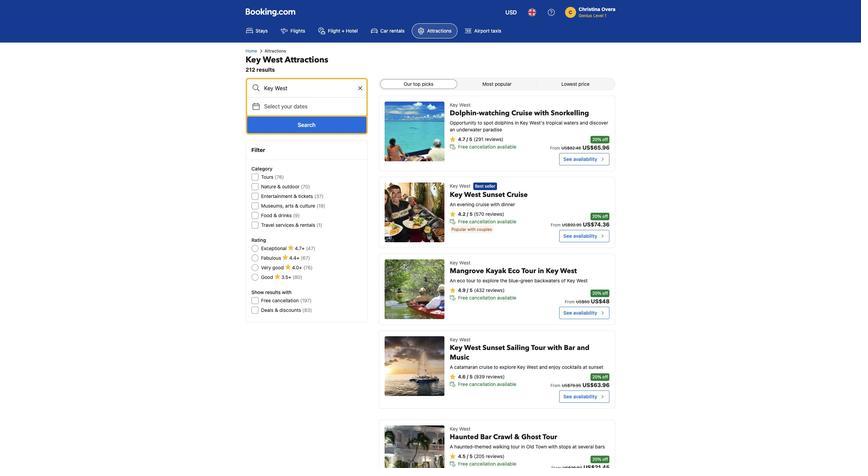 Task type: vqa. For each thing, say whether or not it's contained in the screenshot.
if within the Flight tracking Your driver will track your flight and wait for you if it's delayed
no



Task type: describe. For each thing, give the bounding box(es) containing it.
blue-
[[509, 278, 521, 284]]

reviews) for bar
[[486, 454, 505, 460]]

genius
[[579, 13, 592, 18]]

availability for key west sunset cruise
[[573, 233, 597, 239]]

see for key west sunset sailing tour with bar and music
[[564, 394, 572, 400]]

cancellation for mangrove
[[469, 295, 496, 301]]

best seller
[[475, 184, 495, 189]]

key west haunted bar crawl & ghost tour a haunted-themed walking tour in old town with stops at several bars
[[450, 427, 605, 450]]

car
[[380, 28, 388, 34]]

town
[[535, 445, 547, 450]]

dinner
[[501, 202, 515, 208]]

(47)
[[306, 246, 315, 252]]

dates
[[294, 103, 308, 110]]

(197)
[[300, 298, 312, 304]]

& up museums, arts & culture (19)
[[294, 194, 297, 199]]

bar inside the key west key west sunset sailing tour with bar and music a catamaran cruise to explore key west and enjoy cocktails at sunset
[[564, 344, 575, 353]]

see availability for key west sunset cruise
[[564, 233, 597, 239]]

a inside "key west haunted bar crawl & ghost tour a haunted-themed walking tour in old town with stops at several bars"
[[450, 445, 453, 450]]

entertainment
[[261, 194, 292, 199]]

your account menu christina overa genius level 1 element
[[565, 3, 618, 19]]

4.2
[[458, 212, 466, 217]]

see for dolphin-watching cruise with snorkelling
[[564, 156, 572, 162]]

show results with
[[252, 290, 292, 296]]

1 vertical spatial results
[[265, 290, 281, 296]]

in inside key west dolphin-watching cruise with snorkelling opportunity to spot dolphins in key west's tropical waters and discover an underwater paradise
[[515, 120, 519, 126]]

search
[[298, 122, 316, 128]]

explore inside the key west key west sunset sailing tour with bar and music a catamaran cruise to explore key west and enjoy cocktails at sunset
[[500, 365, 516, 371]]

and inside key west dolphin-watching cruise with snorkelling opportunity to spot dolphins in key west's tropical waters and discover an underwater paradise
[[580, 120, 588, 126]]

1 vertical spatial and
[[577, 344, 590, 353]]

see for mangrove kayak eco tour in key west
[[564, 310, 572, 316]]

usd button
[[501, 4, 521, 21]]

cruise inside the key west sunset cruise an evening cruise with dinner
[[476, 202, 489, 208]]

lowest
[[562, 81, 577, 87]]

5 for haunted
[[470, 454, 473, 460]]

tours
[[261, 174, 273, 180]]

christina overa genius level 1
[[579, 6, 616, 18]]

flights
[[291, 28, 305, 34]]

with right popular
[[468, 227, 476, 233]]

+
[[342, 28, 345, 34]]

the
[[500, 278, 507, 284]]

best
[[475, 184, 484, 189]]

popular
[[452, 227, 466, 233]]

key west attractions 212 results
[[246, 54, 328, 73]]

available for watching
[[497, 144, 517, 150]]

with inside the key west sunset cruise an evening cruise with dinner
[[491, 202, 500, 208]]

good
[[261, 275, 273, 281]]

tours (76)
[[261, 174, 284, 180]]

to inside key west dolphin-watching cruise with snorkelling opportunity to spot dolphins in key west's tropical waters and discover an underwater paradise
[[478, 120, 482, 126]]

free cancellation available for cruise
[[458, 219, 517, 225]]

key inside the key west attractions 212 results
[[246, 54, 261, 66]]

key west sunset sailing tour with bar and music image
[[385, 337, 444, 397]]

us$60
[[576, 300, 590, 305]]

sunset inside the key west sunset cruise an evening cruise with dinner
[[483, 191, 505, 200]]

& down (9)
[[295, 222, 299, 228]]

free for key west sunset cruise
[[458, 219, 468, 225]]

music
[[450, 353, 469, 363]]

dolphin-watching cruise with snorkelling image
[[385, 102, 444, 162]]

filter
[[252, 147, 265, 153]]

walking
[[493, 445, 510, 450]]

enjoy
[[549, 365, 561, 371]]

select
[[264, 103, 280, 110]]

free cancellation available for west
[[458, 382, 517, 388]]

west inside the key west sunset cruise an evening cruise with dinner
[[464, 191, 481, 200]]

car rentals link
[[365, 23, 411, 39]]

seller
[[485, 184, 495, 189]]

spot
[[484, 120, 494, 126]]

crawl
[[493, 433, 513, 443]]

3.5+ (80)
[[281, 275, 302, 281]]

reviews) for west
[[486, 374, 505, 380]]

haunted-
[[454, 445, 475, 450]]

c
[[569, 9, 572, 15]]

see availability for dolphin-watching cruise with snorkelling
[[564, 156, 597, 162]]

availability for dolphin-watching cruise with snorkelling
[[573, 156, 597, 162]]

(83)
[[302, 308, 312, 314]]

eco
[[508, 267, 520, 276]]

to inside key west mangrove kayak eco tour in key west an eco tour to explore the blue-green backwaters of key west
[[477, 278, 481, 284]]

& inside "key west haunted bar crawl & ghost tour a haunted-themed walking tour in old town with stops at several bars"
[[514, 433, 520, 443]]

5 20% from the top
[[593, 458, 601, 463]]

212
[[246, 67, 255, 73]]

free for haunted bar crawl & ghost tour
[[458, 462, 468, 468]]

& right the arts
[[295, 203, 298, 209]]

taxis
[[491, 28, 501, 34]]

20% off from us$60 us$48
[[565, 291, 610, 305]]

key west dolphin-watching cruise with snorkelling opportunity to spot dolphins in key west's tropical waters and discover an underwater paradise
[[450, 102, 608, 133]]

travel services & rentals (1)
[[261, 222, 322, 228]]

free for dolphin-watching cruise with snorkelling
[[458, 144, 468, 150]]

(205
[[474, 454, 485, 460]]

sunset inside the key west key west sunset sailing tour with bar and music a catamaran cruise to explore key west and enjoy cocktails at sunset
[[483, 344, 505, 353]]

5 off from the top
[[603, 458, 608, 463]]

good
[[272, 265, 284, 271]]

mangrove
[[450, 267, 484, 276]]

in inside key west mangrove kayak eco tour in key west an eco tour to explore the blue-green backwaters of key west
[[538, 267, 544, 276]]

overa
[[602, 6, 616, 12]]

at inside the key west key west sunset sailing tour with bar and music a catamaran cruise to explore key west and enjoy cocktails at sunset
[[583, 365, 587, 371]]

nature & outdoor (70)
[[261, 184, 310, 190]]

popular with couples
[[452, 227, 492, 233]]

opportunity
[[450, 120, 477, 126]]

us$82.46
[[562, 146, 581, 151]]

usd
[[506, 9, 517, 15]]

0 horizontal spatial rentals
[[300, 222, 315, 228]]

4.6
[[458, 374, 466, 380]]

evening
[[457, 202, 475, 208]]

/ for haunted
[[467, 454, 468, 460]]

lowest price
[[562, 81, 590, 87]]

entertainment & tickets (37)
[[261, 194, 324, 199]]

20% off from us$92.95 us$74.36
[[551, 214, 610, 228]]

& right food
[[274, 213, 277, 219]]

20% for dolphin-watching cruise with snorkelling
[[593, 137, 601, 142]]

cocktails
[[562, 365, 582, 371]]

reviews) for cruise
[[486, 212, 504, 217]]

most
[[483, 81, 494, 87]]

(570
[[474, 212, 484, 217]]

results inside the key west attractions 212 results
[[257, 67, 275, 73]]

(80)
[[293, 275, 302, 281]]

explore inside key west mangrove kayak eco tour in key west an eco tour to explore the blue-green backwaters of key west
[[483, 278, 499, 284]]

& right deals
[[275, 308, 278, 314]]

Where are you going? search field
[[247, 79, 366, 97]]

cancellation for key
[[469, 382, 496, 388]]

stays link
[[240, 23, 274, 39]]

west inside "key west haunted bar crawl & ghost tour a haunted-themed walking tour in old town with stops at several bars"
[[459, 427, 471, 433]]

see for key west sunset cruise
[[564, 233, 572, 239]]

dolphin-
[[450, 109, 479, 118]]

2 vertical spatial and
[[539, 365, 548, 371]]

us$74.36
[[583, 222, 610, 228]]

select your dates
[[264, 103, 308, 110]]

available for cruise
[[497, 219, 517, 225]]

airport taxis
[[474, 28, 501, 34]]

very
[[261, 265, 271, 271]]

hotel
[[346, 28, 358, 34]]

5 for sunset
[[470, 212, 473, 217]]

from for key west sunset cruise
[[551, 223, 561, 228]]

mangrove kayak eco tour in key west image
[[385, 260, 444, 320]]

attractions link
[[412, 23, 458, 39]]

20% off
[[593, 458, 608, 463]]

& up entertainment
[[277, 184, 281, 190]]

reviews) for kayak
[[486, 288, 505, 294]]

home link
[[246, 48, 257, 54]]

food & drinks (9)
[[261, 213, 300, 219]]

tropical
[[546, 120, 563, 126]]

green
[[521, 278, 533, 284]]



Task type: locate. For each thing, give the bounding box(es) containing it.
0 vertical spatial cruise
[[476, 202, 489, 208]]

1 vertical spatial a
[[450, 445, 453, 450]]

1 see availability from the top
[[564, 156, 597, 162]]

with left dinner
[[491, 202, 500, 208]]

1 vertical spatial sunset
[[483, 344, 505, 353]]

4.7 / 5 (291 reviews)
[[458, 137, 504, 142]]

4.6 / 5 (939 reviews)
[[458, 374, 505, 380]]

5 for key
[[470, 374, 473, 380]]

key inside "key west haunted bar crawl & ghost tour a haunted-themed walking tour in old town with stops at several bars"
[[450, 427, 458, 433]]

nature
[[261, 184, 276, 190]]

1 vertical spatial at
[[573, 445, 577, 450]]

2 vertical spatial attractions
[[285, 54, 328, 66]]

tour inside key west mangrove kayak eco tour in key west an eco tour to explore the blue-green backwaters of key west
[[467, 278, 476, 284]]

available down dinner
[[497, 219, 517, 225]]

5 free cancellation available from the top
[[458, 462, 517, 468]]

20% up us$74.36
[[593, 214, 601, 219]]

3 see availability from the top
[[564, 310, 597, 316]]

4 free cancellation available from the top
[[458, 382, 517, 388]]

off inside 20% off from us$82.46 us$65.96
[[603, 137, 608, 142]]

(76) down (67)
[[304, 265, 313, 271]]

bar up 'cocktails'
[[564, 344, 575, 353]]

tour right sailing
[[531, 344, 546, 353]]

from
[[550, 146, 560, 151], [551, 223, 561, 228], [565, 300, 575, 305], [551, 384, 561, 389]]

1 vertical spatial rentals
[[300, 222, 315, 228]]

themed
[[475, 445, 492, 450]]

2 a from the top
[[450, 445, 453, 450]]

rentals left (1)
[[300, 222, 315, 228]]

available down 4.6 / 5 (939 reviews)
[[497, 382, 517, 388]]

from left us$92.95
[[551, 223, 561, 228]]

airport taxis link
[[459, 23, 507, 39]]

0 vertical spatial an
[[450, 202, 456, 208]]

2 see from the top
[[564, 233, 572, 239]]

0 horizontal spatial explore
[[483, 278, 499, 284]]

free down 4.9
[[458, 295, 468, 301]]

/ right 4.2
[[467, 212, 468, 217]]

2 off from the top
[[603, 214, 608, 219]]

3 20% from the top
[[593, 291, 601, 296]]

booking.com image
[[246, 8, 295, 17]]

(291
[[474, 137, 484, 142]]

at inside "key west haunted bar crawl & ghost tour a haunted-themed walking tour in old town with stops at several bars"
[[573, 445, 577, 450]]

(939
[[474, 374, 485, 380]]

1 vertical spatial cruise
[[507, 191, 528, 200]]

picks
[[422, 81, 434, 87]]

with up enjoy at the right bottom of the page
[[548, 344, 562, 353]]

availability for key west sunset sailing tour with bar and music
[[573, 394, 597, 400]]

free cancellation available
[[458, 144, 517, 150], [458, 219, 517, 225], [458, 295, 517, 301], [458, 382, 517, 388], [458, 462, 517, 468]]

off up us$63.96
[[603, 375, 608, 380]]

see down us$92.95
[[564, 233, 572, 239]]

0 vertical spatial (76)
[[275, 174, 284, 180]]

3 see from the top
[[564, 310, 572, 316]]

cancellation down 4.2 / 5 (570 reviews) on the top
[[469, 219, 496, 225]]

(432
[[474, 288, 485, 294]]

us$79.95
[[562, 384, 581, 389]]

free down 4.5
[[458, 462, 468, 468]]

free cancellation available down 4.9 / 5 (432 reviews)
[[458, 295, 517, 301]]

key west
[[450, 183, 471, 189]]

from inside 20% off from us$60 us$48
[[565, 300, 575, 305]]

4.5
[[458, 454, 466, 460]]

0 vertical spatial explore
[[483, 278, 499, 284]]

1 horizontal spatial tour
[[511, 445, 520, 450]]

free cancellation available for kayak
[[458, 295, 517, 301]]

key west sunset cruise image
[[385, 183, 444, 243]]

at
[[583, 365, 587, 371], [573, 445, 577, 450]]

1 off from the top
[[603, 137, 608, 142]]

a inside the key west key west sunset sailing tour with bar and music a catamaran cruise to explore key west and enjoy cocktails at sunset
[[450, 365, 453, 371]]

1 vertical spatial attractions
[[265, 48, 286, 54]]

attractions
[[427, 28, 452, 34], [265, 48, 286, 54], [285, 54, 328, 66]]

20% up us$63.96
[[593, 375, 601, 380]]

free cancellation available up couples
[[458, 219, 517, 225]]

see availability down us$60 at the bottom right
[[564, 310, 597, 316]]

(70)
[[301, 184, 310, 190]]

1 horizontal spatial rentals
[[390, 28, 405, 34]]

level
[[593, 13, 604, 18]]

5 left (939
[[470, 374, 473, 380]]

tour right walking
[[511, 445, 520, 450]]

off inside 20% off from us$92.95 us$74.36
[[603, 214, 608, 219]]

cruise up dinner
[[507, 191, 528, 200]]

2 horizontal spatial in
[[538, 267, 544, 276]]

deals
[[261, 308, 274, 314]]

5 left (570
[[470, 212, 473, 217]]

us$63.96
[[583, 383, 610, 389]]

see availability down us$79.95
[[564, 394, 597, 400]]

off for key west sunset cruise
[[603, 214, 608, 219]]

availability down us$63.96
[[573, 394, 597, 400]]

/ for sunset
[[467, 212, 468, 217]]

key west mangrove kayak eco tour in key west an eco tour to explore the blue-green backwaters of key west
[[450, 260, 588, 284]]

see availability for key west sunset sailing tour with bar and music
[[564, 394, 597, 400]]

available down the
[[497, 295, 517, 301]]

available for west
[[497, 382, 517, 388]]

0 horizontal spatial at
[[573, 445, 577, 450]]

(76) for 4.0+ (76)
[[304, 265, 313, 271]]

cruise inside key west dolphin-watching cruise with snorkelling opportunity to spot dolphins in key west's tropical waters and discover an underwater paradise
[[512, 109, 533, 118]]

off for key west sunset sailing tour with bar and music
[[603, 375, 608, 380]]

1 vertical spatial to
[[477, 278, 481, 284]]

from inside 20% off from us$79.95 us$63.96
[[551, 384, 561, 389]]

tour
[[522, 267, 536, 276], [531, 344, 546, 353], [543, 433, 557, 443]]

0 vertical spatial attractions
[[427, 28, 452, 34]]

20% inside 20% off from us$60 us$48
[[593, 291, 601, 296]]

5 available from the top
[[497, 462, 517, 468]]

1 horizontal spatial bar
[[564, 344, 575, 353]]

0 vertical spatial sunset
[[483, 191, 505, 200]]

off inside 20% off from us$79.95 us$63.96
[[603, 375, 608, 380]]

to inside the key west key west sunset sailing tour with bar and music a catamaran cruise to explore key west and enjoy cocktails at sunset
[[494, 365, 498, 371]]

cruise up 4.6 / 5 (939 reviews)
[[479, 365, 493, 371]]

1 vertical spatial in
[[538, 267, 544, 276]]

5 left (432
[[470, 288, 473, 294]]

west inside the key west attractions 212 results
[[263, 54, 283, 66]]

2 available from the top
[[497, 219, 517, 225]]

tour inside key west mangrove kayak eco tour in key west an eco tour to explore the blue-green backwaters of key west
[[522, 267, 536, 276]]

4.7
[[458, 137, 465, 142]]

20% for key west sunset sailing tour with bar and music
[[593, 375, 601, 380]]

tour inside "key west haunted bar crawl & ghost tour a haunted-themed walking tour in old town with stops at several bars"
[[543, 433, 557, 443]]

snorkelling
[[551, 109, 589, 118]]

bar up themed
[[480, 433, 492, 443]]

a left haunted-
[[450, 445, 453, 450]]

1 vertical spatial explore
[[500, 365, 516, 371]]

reviews) for watching
[[485, 137, 504, 142]]

(19)
[[317, 203, 325, 209]]

reviews) down paradise
[[485, 137, 504, 142]]

kayak
[[486, 267, 506, 276]]

0 vertical spatial cruise
[[512, 109, 533, 118]]

cruise inside the key west sunset cruise an evening cruise with dinner
[[507, 191, 528, 200]]

availability for mangrove kayak eco tour in key west
[[573, 310, 597, 316]]

20% up us$65.96
[[593, 137, 601, 142]]

0 vertical spatial tour
[[522, 267, 536, 276]]

2 vertical spatial in
[[521, 445, 525, 450]]

1 horizontal spatial in
[[521, 445, 525, 450]]

at right the "stops"
[[573, 445, 577, 450]]

0 horizontal spatial tour
[[467, 278, 476, 284]]

2 free cancellation available from the top
[[458, 219, 517, 225]]

1 horizontal spatial explore
[[500, 365, 516, 371]]

4.9
[[458, 288, 466, 294]]

1 20% from the top
[[593, 137, 601, 142]]

1 vertical spatial (76)
[[304, 265, 313, 271]]

to up 4.6 / 5 (939 reviews)
[[494, 365, 498, 371]]

exceptional
[[261, 246, 287, 252]]

1 vertical spatial bar
[[480, 433, 492, 443]]

cancellation for dolphin-
[[469, 144, 496, 150]]

1 horizontal spatial at
[[583, 365, 587, 371]]

2 an from the top
[[450, 278, 456, 284]]

stays
[[256, 28, 268, 34]]

to up (432
[[477, 278, 481, 284]]

/ for mangrove
[[467, 288, 468, 294]]

3 availability from the top
[[573, 310, 597, 316]]

cancellation down 4.9 / 5 (432 reviews)
[[469, 295, 496, 301]]

free for key west sunset sailing tour with bar and music
[[458, 382, 468, 388]]

key inside the key west sunset cruise an evening cruise with dinner
[[450, 191, 463, 200]]

tour inside the key west key west sunset sailing tour with bar and music a catamaran cruise to explore key west and enjoy cocktails at sunset
[[531, 344, 546, 353]]

in inside "key west haunted bar crawl & ghost tour a haunted-themed walking tour in old town with stops at several bars"
[[521, 445, 525, 450]]

category
[[252, 166, 272, 172]]

free cancellation available down 4.6 / 5 (939 reviews)
[[458, 382, 517, 388]]

availability down us$60 at the bottom right
[[573, 310, 597, 316]]

with inside key west dolphin-watching cruise with snorkelling opportunity to spot dolphins in key west's tropical waters and discover an underwater paradise
[[534, 109, 549, 118]]

cancellation for haunted
[[469, 462, 496, 468]]

with up the free cancellation (197)
[[282, 290, 292, 296]]

2 vertical spatial tour
[[543, 433, 557, 443]]

4 off from the top
[[603, 375, 608, 380]]

0 vertical spatial rentals
[[390, 28, 405, 34]]

5
[[469, 137, 472, 142], [470, 212, 473, 217], [470, 288, 473, 294], [470, 374, 473, 380], [470, 454, 473, 460]]

an inside the key west sunset cruise an evening cruise with dinner
[[450, 202, 456, 208]]

an left evening
[[450, 202, 456, 208]]

cancellation down the "4.7 / 5 (291 reviews)"
[[469, 144, 496, 150]]

cancellation for sunset
[[469, 219, 496, 225]]

3 free cancellation available from the top
[[458, 295, 517, 301]]

from left us$60 at the bottom right
[[565, 300, 575, 305]]

0 vertical spatial to
[[478, 120, 482, 126]]

tickets
[[298, 194, 313, 199]]

off up us$65.96
[[603, 137, 608, 142]]

west inside key west dolphin-watching cruise with snorkelling opportunity to spot dolphins in key west's tropical waters and discover an underwater paradise
[[459, 102, 471, 108]]

1 available from the top
[[497, 144, 517, 150]]

see availability down us$92.95
[[564, 233, 597, 239]]

free cancellation available down the "4.7 / 5 (291 reviews)"
[[458, 144, 517, 150]]

and up 'cocktails'
[[577, 344, 590, 353]]

available for kayak
[[497, 295, 517, 301]]

20% down bars
[[593, 458, 601, 463]]

from inside 20% off from us$82.46 us$65.96
[[550, 146, 560, 151]]

from for key west sunset sailing tour with bar and music
[[551, 384, 561, 389]]

rentals right car
[[390, 28, 405, 34]]

sunset left sailing
[[483, 344, 505, 353]]

0 vertical spatial and
[[580, 120, 588, 126]]

(76) for tours (76)
[[275, 174, 284, 180]]

cruise up west's
[[512, 109, 533, 118]]

flight + hotel link
[[313, 23, 364, 39]]

tour right eco
[[467, 278, 476, 284]]

from for dolphin-watching cruise with snorkelling
[[550, 146, 560, 151]]

4.9 / 5 (432 reviews)
[[458, 288, 505, 294]]

1 vertical spatial cruise
[[479, 365, 493, 371]]

0 horizontal spatial (76)
[[275, 174, 284, 180]]

free cancellation available for bar
[[458, 462, 517, 468]]

underwater
[[457, 127, 482, 133]]

in left old
[[521, 445, 525, 450]]

from left us$79.95
[[551, 384, 561, 389]]

in up backwaters
[[538, 267, 544, 276]]

off down bars
[[603, 458, 608, 463]]

1 vertical spatial tour
[[511, 445, 520, 450]]

see availability down us$82.46
[[564, 156, 597, 162]]

0 horizontal spatial bar
[[480, 433, 492, 443]]

cancellation down 4.6 / 5 (939 reviews)
[[469, 382, 496, 388]]

to
[[478, 120, 482, 126], [477, 278, 481, 284], [494, 365, 498, 371]]

20% up us$48
[[593, 291, 601, 296]]

/ right 4.9
[[467, 288, 468, 294]]

available for bar
[[497, 462, 517, 468]]

attractions inside attractions link
[[427, 28, 452, 34]]

haunted
[[450, 433, 479, 443]]

(76) up nature & outdoor (70)
[[275, 174, 284, 180]]

with right town
[[548, 445, 558, 450]]

reviews) down the
[[486, 288, 505, 294]]

see availability
[[564, 156, 597, 162], [564, 233, 597, 239], [564, 310, 597, 316], [564, 394, 597, 400]]

4 20% from the top
[[593, 375, 601, 380]]

free for mangrove kayak eco tour in key west
[[458, 295, 468, 301]]

1 vertical spatial an
[[450, 278, 456, 284]]

free cancellation available down '4.5 / 5 (205 reviews)'
[[458, 462, 517, 468]]

paradise
[[483, 127, 502, 133]]

0 horizontal spatial in
[[515, 120, 519, 126]]

ghost
[[521, 433, 541, 443]]

food
[[261, 213, 272, 219]]

availability down us$65.96
[[573, 156, 597, 162]]

cancellation up deals & discounts (83)
[[272, 298, 299, 304]]

0 vertical spatial a
[[450, 365, 453, 371]]

flights link
[[275, 23, 311, 39]]

flight + hotel
[[328, 28, 358, 34]]

2 20% from the top
[[593, 214, 601, 219]]

several
[[578, 445, 594, 450]]

(76)
[[275, 174, 284, 180], [304, 265, 313, 271]]

1 see from the top
[[564, 156, 572, 162]]

0 vertical spatial in
[[515, 120, 519, 126]]

cruise up 4.2 / 5 (570 reviews) on the top
[[476, 202, 489, 208]]

reviews)
[[485, 137, 504, 142], [486, 212, 504, 217], [486, 288, 505, 294], [486, 374, 505, 380], [486, 454, 505, 460]]

with inside the key west key west sunset sailing tour with bar and music a catamaran cruise to explore key west and enjoy cocktails at sunset
[[548, 344, 562, 353]]

dolphins
[[495, 120, 514, 126]]

and right waters
[[580, 120, 588, 126]]

4.0+
[[292, 265, 302, 271]]

explore
[[483, 278, 499, 284], [500, 365, 516, 371]]

available down paradise
[[497, 144, 517, 150]]

1 free cancellation available from the top
[[458, 144, 517, 150]]

with inside "key west haunted bar crawl & ghost tour a haunted-themed walking tour in old town with stops at several bars"
[[548, 445, 558, 450]]

(9)
[[293, 213, 300, 219]]

eco
[[457, 278, 465, 284]]

3 available from the top
[[497, 295, 517, 301]]

our
[[404, 81, 412, 87]]

20% inside 20% off from us$79.95 us$63.96
[[593, 375, 601, 380]]

sunset down seller
[[483, 191, 505, 200]]

/ for key
[[467, 374, 468, 380]]

0 vertical spatial at
[[583, 365, 587, 371]]

free down 4.7
[[458, 144, 468, 150]]

4 see availability from the top
[[564, 394, 597, 400]]

from inside 20% off from us$92.95 us$74.36
[[551, 223, 561, 228]]

top
[[413, 81, 421, 87]]

cruise inside the key west key west sunset sailing tour with bar and music a catamaran cruise to explore key west and enjoy cocktails at sunset
[[479, 365, 493, 371]]

4 availability from the top
[[573, 394, 597, 400]]

availability down us$74.36
[[573, 233, 597, 239]]

off inside 20% off from us$60 us$48
[[603, 291, 608, 296]]

4.7+
[[295, 246, 305, 252]]

off for dolphin-watching cruise with snorkelling
[[603, 137, 608, 142]]

see down us$79.95
[[564, 394, 572, 400]]

most popular
[[483, 81, 512, 87]]

1 a from the top
[[450, 365, 453, 371]]

2 vertical spatial to
[[494, 365, 498, 371]]

2 availability from the top
[[573, 233, 597, 239]]

from for mangrove kayak eco tour in key west
[[565, 300, 575, 305]]

attractions inside the key west attractions 212 results
[[285, 54, 328, 66]]

4.7+ (47)
[[295, 246, 315, 252]]

results right 212 at the left of page
[[257, 67, 275, 73]]

outdoor
[[282, 184, 300, 190]]

2 sunset from the top
[[483, 344, 505, 353]]

/ right 4.7
[[467, 137, 468, 142]]

to left spot on the top
[[478, 120, 482, 126]]

1 vertical spatial tour
[[531, 344, 546, 353]]

available down walking
[[497, 462, 517, 468]]

tour inside "key west haunted bar crawl & ghost tour a haunted-themed walking tour in old town with stops at several bars"
[[511, 445, 520, 450]]

free cancellation (197)
[[261, 298, 312, 304]]

a down music in the right bottom of the page
[[450, 365, 453, 371]]

see availability for mangrove kayak eco tour in key west
[[564, 310, 597, 316]]

free down 4.6
[[458, 382, 468, 388]]

an inside key west mangrove kayak eco tour in key west an eco tour to explore the blue-green backwaters of key west
[[450, 278, 456, 284]]

1 availability from the top
[[573, 156, 597, 162]]

free up deals
[[261, 298, 271, 304]]

free cancellation available for watching
[[458, 144, 517, 150]]

5 for dolphin-
[[469, 137, 472, 142]]

off for mangrove kayak eco tour in key west
[[603, 291, 608, 296]]

haunted bar crawl & ghost tour image
[[385, 426, 444, 469]]

watching
[[479, 109, 510, 118]]

tour up green
[[522, 267, 536, 276]]

5 for mangrove
[[470, 288, 473, 294]]

4 see from the top
[[564, 394, 572, 400]]

and left enjoy at the right bottom of the page
[[539, 365, 548, 371]]

reviews) right (570
[[486, 212, 504, 217]]

1 horizontal spatial (76)
[[304, 265, 313, 271]]

west's
[[530, 120, 545, 126]]

(67)
[[301, 255, 310, 261]]

1 an from the top
[[450, 202, 456, 208]]

4 available from the top
[[497, 382, 517, 388]]

2 see availability from the top
[[564, 233, 597, 239]]

bar inside "key west haunted bar crawl & ghost tour a haunted-themed walking tour in old town with stops at several bars"
[[480, 433, 492, 443]]

see down 20% off from us$60 us$48
[[564, 310, 572, 316]]

explore down sailing
[[500, 365, 516, 371]]

from left us$82.46
[[550, 146, 560, 151]]

reviews) down walking
[[486, 454, 505, 460]]

0 vertical spatial bar
[[564, 344, 575, 353]]

/ for dolphin-
[[467, 137, 468, 142]]

0 vertical spatial tour
[[467, 278, 476, 284]]

results right show
[[265, 290, 281, 296]]

available
[[497, 144, 517, 150], [497, 219, 517, 225], [497, 295, 517, 301], [497, 382, 517, 388], [497, 462, 517, 468]]

20% inside 20% off from us$82.46 us$65.96
[[593, 137, 601, 142]]

20% inside 20% off from us$92.95 us$74.36
[[593, 214, 601, 219]]

5 left (205
[[470, 454, 473, 460]]

cancellation down '4.5 / 5 (205 reviews)'
[[469, 462, 496, 468]]

5 left (291
[[469, 137, 472, 142]]

christina
[[579, 6, 600, 12]]

20% for mangrove kayak eco tour in key west
[[593, 291, 601, 296]]

at left sunset
[[583, 365, 587, 371]]

20% for key west sunset cruise
[[593, 214, 601, 219]]

0 vertical spatial results
[[257, 67, 275, 73]]

1 sunset from the top
[[483, 191, 505, 200]]

off up us$74.36
[[603, 214, 608, 219]]

availability
[[573, 156, 597, 162], [573, 233, 597, 239], [573, 310, 597, 316], [573, 394, 597, 400]]

home
[[246, 48, 257, 54]]

in right dolphins
[[515, 120, 519, 126]]

3 off from the top
[[603, 291, 608, 296]]

4.2 / 5 (570 reviews)
[[458, 212, 504, 217]]



